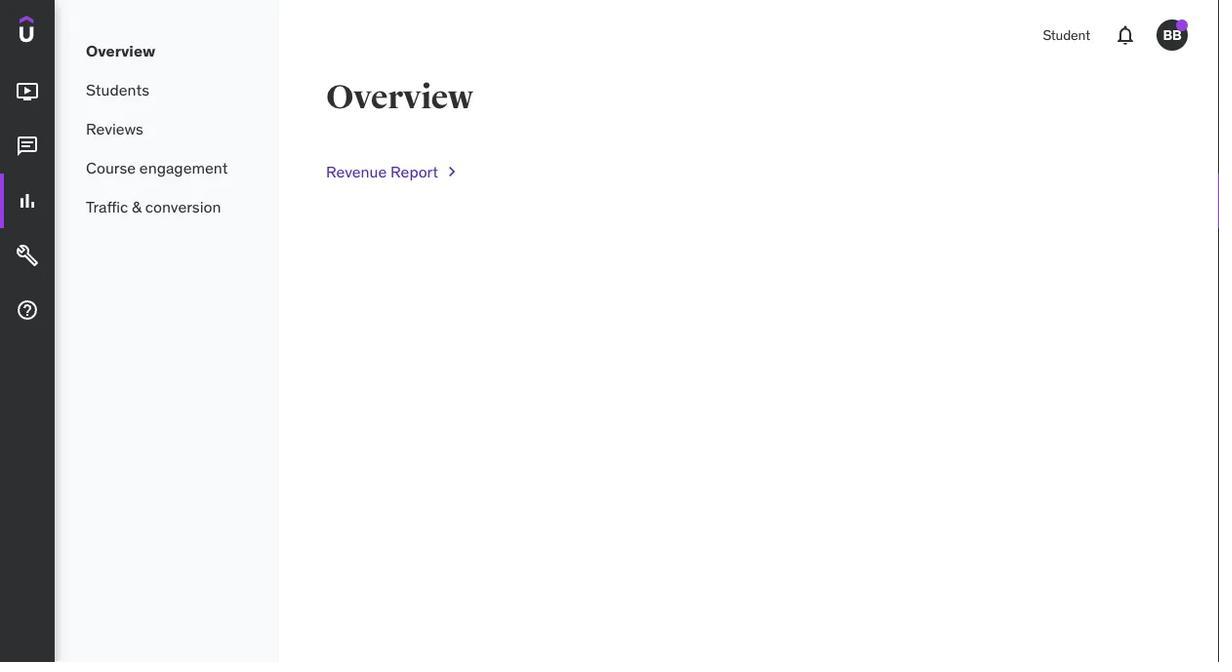Task type: describe. For each thing, give the bounding box(es) containing it.
traffic & conversion link
[[55, 187, 279, 226]]

students link
[[55, 70, 279, 109]]

engagement
[[139, 157, 228, 177]]

course engagement link
[[55, 148, 279, 187]]

udemy image
[[20, 16, 108, 49]]

you have alerts image
[[1176, 20, 1188, 31]]

&
[[132, 197, 141, 217]]

reviews link
[[55, 109, 279, 148]]

conversion
[[145, 197, 221, 217]]

revenue
[[326, 161, 387, 181]]

medium image
[[16, 190, 39, 213]]

report
[[391, 161, 438, 181]]

4 medium image from the top
[[16, 299, 39, 322]]

bb link
[[1149, 12, 1196, 59]]



Task type: vqa. For each thing, say whether or not it's contained in the screenshot.
top Overview
yes



Task type: locate. For each thing, give the bounding box(es) containing it.
course engagement
[[86, 157, 228, 177]]

1 medium image from the top
[[16, 80, 39, 104]]

student
[[1043, 26, 1090, 44]]

bb
[[1163, 26, 1182, 44]]

overview up revenue report link
[[326, 77, 473, 118]]

overview up students
[[86, 40, 155, 60]]

medium image
[[16, 80, 39, 104], [16, 135, 39, 158], [16, 244, 39, 268], [16, 299, 39, 322]]

students
[[86, 79, 149, 99]]

reviews
[[86, 118, 143, 138]]

small image
[[442, 162, 462, 182]]

student link
[[1031, 12, 1102, 59]]

course
[[86, 157, 136, 177]]

notifications image
[[1114, 23, 1137, 47]]

0 horizontal spatial overview
[[86, 40, 155, 60]]

revenue report
[[326, 161, 438, 181]]

3 medium image from the top
[[16, 244, 39, 268]]

traffic
[[86, 197, 128, 217]]

traffic & conversion
[[86, 197, 221, 217]]

2 medium image from the top
[[16, 135, 39, 158]]

overview
[[86, 40, 155, 60], [326, 77, 473, 118]]

1 horizontal spatial overview
[[326, 77, 473, 118]]

1 vertical spatial overview
[[326, 77, 473, 118]]

revenue report link
[[326, 148, 462, 195]]

overview link
[[55, 31, 279, 70]]

0 vertical spatial overview
[[86, 40, 155, 60]]



